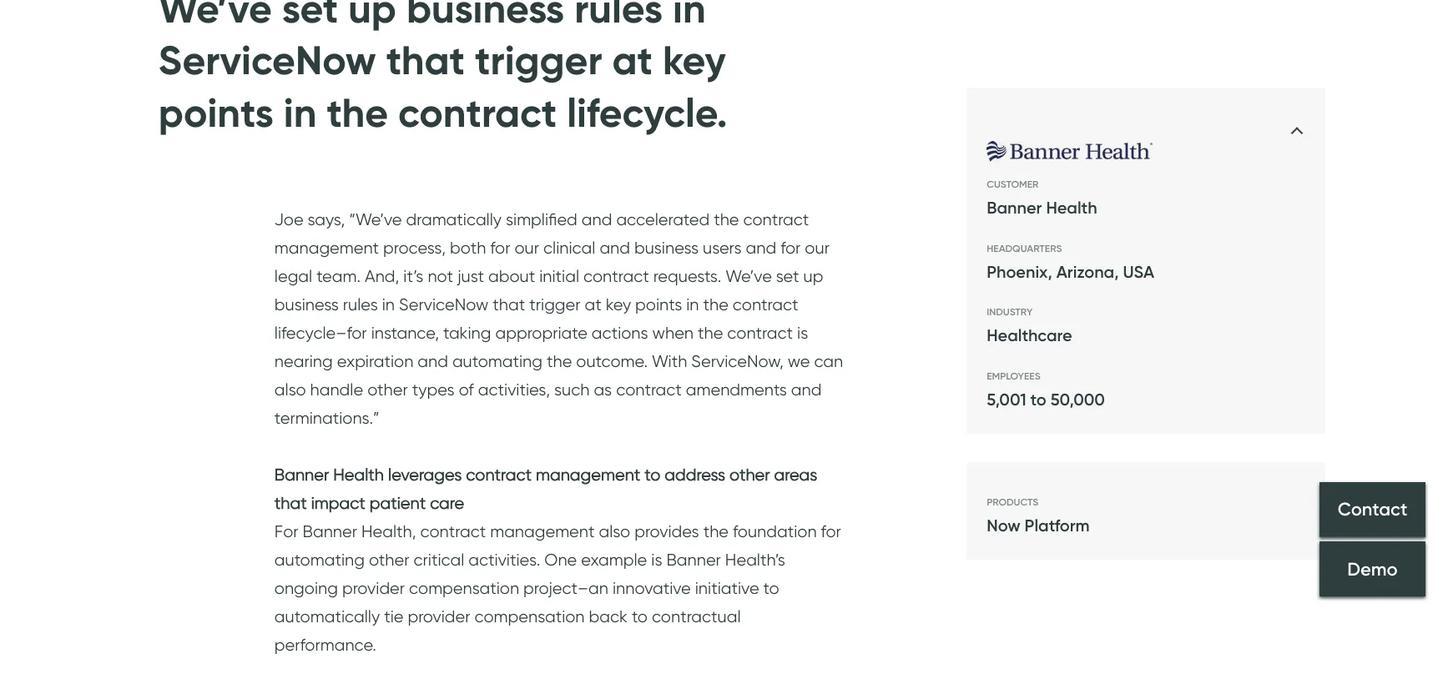 Task type: describe. For each thing, give the bounding box(es) containing it.
and right clinical
[[600, 238, 630, 258]]

patient
[[370, 494, 426, 514]]

foundation
[[733, 522, 817, 542]]

dramatically
[[406, 210, 502, 230]]

0 horizontal spatial for
[[490, 238, 511, 258]]

employees
[[987, 370, 1041, 382]]

such
[[555, 380, 590, 400]]

servicenow inside joe says, "we've dramatically simplified and accelerated the contract management process, both for our clinical and business users and for our legal team. and, it's not just about initial contract requests. we've set up business rules in servicenow that trigger at key points in the contract lifecycle–for instance, taking appropriate actions when the contract is nearing expiration and automating the outcome. with servicenow, we can also handle other types of activities, such as contract amendments and terminations."
[[399, 295, 489, 315]]

50,000
[[1051, 389, 1106, 410]]

automating inside joe says, "we've dramatically simplified and accelerated the contract management process, both for our clinical and business users and for our legal team. and, it's not just about initial contract requests. we've set up business rules in servicenow that trigger at key points in the contract lifecycle–for instance, taking appropriate actions when the contract is nearing expiration and automating the outcome. with servicenow, we can also handle other types of activities, such as contract amendments and terminations."
[[453, 352, 543, 372]]

activities,
[[478, 380, 550, 400]]

customer banner health
[[987, 178, 1098, 218]]

to inside employees 5,001 to 50,000
[[1031, 389, 1047, 410]]

about
[[488, 267, 535, 287]]

arizona,
[[1057, 261, 1119, 282]]

can
[[814, 352, 844, 372]]

banner inside customer banner health
[[987, 197, 1042, 218]]

not
[[428, 267, 453, 287]]

types
[[412, 380, 455, 400]]

clinical
[[544, 238, 596, 258]]

platform
[[1025, 516, 1090, 536]]

the inside banner health leverages contract management to address other areas that impact patient care for banner health, contract management also provides the foundation for automating other critical activities. one example is banner health's ongoing provider compensation project–an innovative initiative to automatically tie provider compensation back to contractual performance.
[[704, 522, 729, 542]]

legal
[[275, 267, 312, 287]]

points inside "we've set up business rules in servicenow that trigger at key points in the contract lifecycle."
[[159, 88, 274, 137]]

employees 5,001 to 50,000
[[987, 370, 1106, 410]]

activities.
[[469, 551, 541, 571]]

that inside "we've set up business rules in servicenow that trigger at key points in the contract lifecycle."
[[386, 35, 465, 85]]

we've set up business rules in servicenow that trigger at key points in the contract lifecycle.
[[159, 0, 728, 137]]

terminations."
[[275, 409, 380, 429]]

demo link
[[1320, 542, 1426, 597]]

of
[[459, 380, 474, 400]]

address
[[665, 465, 726, 485]]

trigger inside "we've set up business rules in servicenow that trigger at key points in the contract lifecycle."
[[475, 35, 603, 85]]

we
[[788, 352, 810, 372]]

health's
[[726, 551, 786, 571]]

users
[[703, 238, 742, 258]]

key inside joe says, "we've dramatically simplified and accelerated the contract management process, both for our clinical and business users and for our legal team. and, it's not just about initial contract requests. we've set up business rules in servicenow that trigger at key points in the contract lifecycle–for instance, taking appropriate actions when the contract is nearing expiration and automating the outcome. with servicenow, we can also handle other types of activities, such as contract amendments and terminations."
[[606, 295, 631, 315]]

servicenow,
[[692, 352, 784, 372]]

to down innovative
[[632, 607, 648, 627]]

nearing
[[275, 352, 333, 372]]

we've inside "we've set up business rules in servicenow that trigger at key points in the contract lifecycle."
[[159, 0, 272, 33]]

says,
[[308, 210, 345, 230]]

taking
[[443, 323, 491, 343]]

impact
[[311, 494, 366, 514]]

at inside "we've set up business rules in servicenow that trigger at key points in the contract lifecycle."
[[613, 35, 653, 85]]

accelerated
[[617, 210, 710, 230]]

1 vertical spatial provider
[[408, 607, 471, 627]]

areas
[[775, 465, 818, 485]]

simplified
[[506, 210, 578, 230]]

banner down provides
[[667, 551, 721, 571]]

with
[[652, 352, 688, 372]]

other inside joe says, "we've dramatically simplified and accelerated the contract management process, both for our clinical and business users and for our legal team. and, it's not just about initial contract requests. we've set up business rules in servicenow that trigger at key points in the contract lifecycle–for instance, taking appropriate actions when the contract is nearing expiration and automating the outcome. with servicenow, we can also handle other types of activities, such as contract amendments and terminations."
[[368, 380, 408, 400]]

to down health's at the bottom right
[[764, 579, 780, 599]]

industry healthcare
[[987, 306, 1073, 346]]

team.
[[317, 267, 361, 287]]

servicenow inside "we've set up business rules in servicenow that trigger at key points in the contract lifecycle."
[[159, 35, 376, 85]]

2 vertical spatial other
[[369, 551, 410, 571]]

just
[[458, 267, 484, 287]]

innovative
[[613, 579, 691, 599]]

for
[[275, 522, 299, 542]]

it's
[[404, 267, 424, 287]]

now platform link
[[987, 512, 1090, 540]]

products now platform
[[987, 496, 1090, 536]]

industry
[[987, 306, 1033, 318]]

when
[[653, 323, 694, 343]]

initiative
[[695, 579, 760, 599]]

1 vertical spatial other
[[730, 465, 770, 485]]

headquarters
[[987, 242, 1062, 254]]

example
[[581, 551, 647, 571]]

performance.
[[275, 636, 377, 656]]

ongoing
[[275, 579, 338, 599]]

points inside joe says, "we've dramatically simplified and accelerated the contract management process, both for our clinical and business users and for our legal team. and, it's not just about initial contract requests. we've set up business rules in servicenow that trigger at key points in the contract lifecycle–for instance, taking appropriate actions when the contract is nearing expiration and automating the outcome. with servicenow, we can also handle other types of activities, such as contract amendments and terminations."
[[636, 295, 682, 315]]

5,001
[[987, 389, 1027, 410]]

back
[[589, 607, 628, 627]]

0 horizontal spatial provider
[[342, 579, 405, 599]]

business inside "we've set up business rules in servicenow that trigger at key points in the contract lifecycle."
[[407, 0, 565, 33]]

requests.
[[654, 267, 722, 287]]

key inside "we've set up business rules in servicenow that trigger at key points in the contract lifecycle."
[[663, 35, 726, 85]]

also inside joe says, "we've dramatically simplified and accelerated the contract management process, both for our clinical and business users and for our legal team. and, it's not just about initial contract requests. we've set up business rules in servicenow that trigger at key points in the contract lifecycle–for instance, taking appropriate actions when the contract is nearing expiration and automating the outcome. with servicenow, we can also handle other types of activities, such as contract amendments and terminations."
[[275, 380, 306, 400]]

demo
[[1348, 558, 1398, 581]]

for inside banner health leverages contract management to address other areas that impact patient care for banner health, contract management also provides the foundation for automating other critical activities. one example is banner health's ongoing provider compensation project–an innovative initiative to automatically tie provider compensation back to contractual performance.
[[821, 522, 842, 542]]

instance,
[[371, 323, 439, 343]]



Task type: locate. For each thing, give the bounding box(es) containing it.
trigger
[[475, 35, 603, 85], [530, 295, 581, 315]]

our
[[515, 238, 539, 258], [805, 238, 830, 258]]

provider up tie
[[342, 579, 405, 599]]

points
[[159, 88, 274, 137], [636, 295, 682, 315]]

is inside banner health leverages contract management to address other areas that impact patient care for banner health, contract management also provides the foundation for automating other critical activities. one example is banner health's ongoing provider compensation project–an innovative initiative to automatically tie provider compensation back to contractual performance.
[[652, 551, 663, 571]]

1 vertical spatial automating
[[275, 551, 365, 571]]

now
[[987, 516, 1021, 536]]

0 vertical spatial health
[[1047, 197, 1098, 218]]

expiration
[[337, 352, 414, 372]]

up
[[348, 0, 397, 33], [804, 267, 824, 287]]

usa
[[1124, 261, 1155, 282]]

health inside banner health leverages contract management to address other areas that impact patient care for banner health, contract management also provides the foundation for automating other critical activities. one example is banner health's ongoing provider compensation project–an innovative initiative to automatically tie provider compensation back to contractual performance.
[[333, 465, 384, 485]]

2 horizontal spatial business
[[635, 238, 699, 258]]

automating inside banner health leverages contract management to address other areas that impact patient care for banner health, contract management also provides the foundation for automating other critical activities. one example is banner health's ongoing provider compensation project–an innovative initiative to automatically tie provider compensation back to contractual performance.
[[275, 551, 365, 571]]

as
[[594, 380, 612, 400]]

to left address
[[645, 465, 661, 485]]

key
[[663, 35, 726, 85], [606, 295, 631, 315]]

rules
[[575, 0, 663, 33], [343, 295, 378, 315]]

1 vertical spatial points
[[636, 295, 682, 315]]

banner
[[987, 197, 1042, 218], [275, 465, 329, 485], [303, 522, 357, 542], [667, 551, 721, 571]]

1 vertical spatial key
[[606, 295, 631, 315]]

rules inside joe says, "we've dramatically simplified and accelerated the contract management process, both for our clinical and business users and for our legal team. and, it's not just about initial contract requests. we've set up business rules in servicenow that trigger at key points in the contract lifecycle–for instance, taking appropriate actions when the contract is nearing expiration and automating the outcome. with servicenow, we can also handle other types of activities, such as contract amendments and terminations."
[[343, 295, 378, 315]]

0 vertical spatial automating
[[453, 352, 543, 372]]

1 vertical spatial up
[[804, 267, 824, 287]]

1 horizontal spatial points
[[636, 295, 682, 315]]

1 horizontal spatial health
[[1047, 197, 1098, 218]]

health inside customer banner health
[[1047, 197, 1098, 218]]

0 vertical spatial at
[[613, 35, 653, 85]]

compensation
[[409, 579, 519, 599], [475, 607, 585, 627]]

one
[[545, 551, 577, 571]]

also up example
[[599, 522, 631, 542]]

0 horizontal spatial points
[[159, 88, 274, 137]]

0 vertical spatial up
[[348, 0, 397, 33]]

set inside joe says, "we've dramatically simplified and accelerated the contract management process, both for our clinical and business users and for our legal team. and, it's not just about initial contract requests. we've set up business rules in servicenow that trigger at key points in the contract lifecycle–for instance, taking appropriate actions when the contract is nearing expiration and automating the outcome. with servicenow, we can also handle other types of activities, such as contract amendments and terminations."
[[776, 267, 800, 287]]

handle
[[310, 380, 363, 400]]

at up actions
[[585, 295, 602, 315]]

for right users
[[781, 238, 801, 258]]

1 vertical spatial health
[[333, 465, 384, 485]]

0 horizontal spatial business
[[275, 295, 339, 315]]

lifecycle.
[[567, 88, 728, 137]]

key up actions
[[606, 295, 631, 315]]

0 vertical spatial is
[[797, 323, 809, 343]]

provider
[[342, 579, 405, 599], [408, 607, 471, 627]]

and down we
[[792, 380, 822, 400]]

for
[[490, 238, 511, 258], [781, 238, 801, 258], [821, 522, 842, 542]]

for right foundation
[[821, 522, 842, 542]]

other down expiration
[[368, 380, 408, 400]]

and
[[582, 210, 612, 230], [600, 238, 630, 258], [746, 238, 777, 258], [418, 352, 448, 372], [792, 380, 822, 400]]

1 vertical spatial at
[[585, 295, 602, 315]]

management inside joe says, "we've dramatically simplified and accelerated the contract management process, both for our clinical and business users and for our legal team. and, it's not just about initial contract requests. we've set up business rules in servicenow that trigger at key points in the contract lifecycle–for instance, taking appropriate actions when the contract is nearing expiration and automating the outcome. with servicenow, we can also handle other types of activities, such as contract amendments and terminations."
[[275, 238, 379, 258]]

1 horizontal spatial servicenow
[[399, 295, 489, 315]]

0 vertical spatial provider
[[342, 579, 405, 599]]

0 horizontal spatial rules
[[343, 295, 378, 315]]

business
[[407, 0, 565, 33], [635, 238, 699, 258], [275, 295, 339, 315]]

1 horizontal spatial up
[[804, 267, 824, 287]]

1 horizontal spatial we've
[[726, 267, 772, 287]]

banner down customer at the top right
[[987, 197, 1042, 218]]

up inside "we've set up business rules in servicenow that trigger at key points in the contract lifecycle."
[[348, 0, 397, 33]]

0 vertical spatial trigger
[[475, 35, 603, 85]]

up inside joe says, "we've dramatically simplified and accelerated the contract management process, both for our clinical and business users and for our legal team. and, it's not just about initial contract requests. we've set up business rules in servicenow that trigger at key points in the contract lifecycle–for instance, taking appropriate actions when the contract is nearing expiration and automating the outcome. with servicenow, we can also handle other types of activities, such as contract amendments and terminations."
[[804, 267, 824, 287]]

is up innovative
[[652, 551, 663, 571]]

initial
[[540, 267, 580, 287]]

also inside banner health leverages contract management to address other areas that impact patient care for banner health, contract management also provides the foundation for automating other critical activities. one example is banner health's ongoing provider compensation project–an innovative initiative to automatically tie provider compensation back to contractual performance.
[[599, 522, 631, 542]]

0 vertical spatial key
[[663, 35, 726, 85]]

and up 'types'
[[418, 352, 448, 372]]

0 horizontal spatial at
[[585, 295, 602, 315]]

and right users
[[746, 238, 777, 258]]

other
[[368, 380, 408, 400], [730, 465, 770, 485], [369, 551, 410, 571]]

1 vertical spatial business
[[635, 238, 699, 258]]

care
[[430, 494, 464, 514]]

servicenow
[[159, 35, 376, 85], [399, 295, 489, 315]]

the inside "we've set up business rules in servicenow that trigger at key points in the contract lifecycle."
[[327, 88, 388, 137]]

0 horizontal spatial health
[[333, 465, 384, 485]]

also down nearing in the bottom of the page
[[275, 380, 306, 400]]

2 vertical spatial that
[[275, 494, 307, 514]]

0 vertical spatial points
[[159, 88, 274, 137]]

1 vertical spatial is
[[652, 551, 663, 571]]

leverages
[[388, 465, 462, 485]]

is inside joe says, "we've dramatically simplified and accelerated the contract management process, both for our clinical and business users and for our legal team. and, it's not just about initial contract requests. we've set up business rules in servicenow that trigger at key points in the contract lifecycle–for instance, taking appropriate actions when the contract is nearing expiration and automating the outcome. with servicenow, we can also handle other types of activities, such as contract amendments and terminations."
[[797, 323, 809, 343]]

0 vertical spatial rules
[[575, 0, 663, 33]]

customer
[[987, 178, 1039, 190]]

set
[[282, 0, 338, 33], [776, 267, 800, 287]]

banner down impact
[[303, 522, 357, 542]]

at
[[613, 35, 653, 85], [585, 295, 602, 315]]

provider right tie
[[408, 607, 471, 627]]

management
[[275, 238, 379, 258], [536, 465, 641, 485], [490, 522, 595, 542]]

0 horizontal spatial that
[[275, 494, 307, 514]]

1 horizontal spatial also
[[599, 522, 631, 542]]

"we've
[[349, 210, 402, 230]]

1 horizontal spatial set
[[776, 267, 800, 287]]

we've inside joe says, "we've dramatically simplified and accelerated the contract management process, both for our clinical and business users and for our legal team. and, it's not just about initial contract requests. we've set up business rules in servicenow that trigger at key points in the contract lifecycle–for instance, taking appropriate actions when the contract is nearing expiration and automating the outcome. with servicenow, we can also handle other types of activities, such as contract amendments and terminations."
[[726, 267, 772, 287]]

that inside banner health leverages contract management to address other areas that impact patient care for banner health, contract management also provides the foundation for automating other critical activities. one example is banner health's ongoing provider compensation project–an innovative initiative to automatically tie provider compensation back to contractual performance.
[[275, 494, 307, 514]]

for up the about
[[490, 238, 511, 258]]

actions
[[592, 323, 649, 343]]

and up clinical
[[582, 210, 612, 230]]

automating
[[453, 352, 543, 372], [275, 551, 365, 571]]

0 vertical spatial compensation
[[409, 579, 519, 599]]

1 vertical spatial rules
[[343, 295, 378, 315]]

1 our from the left
[[515, 238, 539, 258]]

health,
[[362, 522, 416, 542]]

other left the areas
[[730, 465, 770, 485]]

contractual
[[652, 607, 741, 627]]

process,
[[383, 238, 446, 258]]

is up we
[[797, 323, 809, 343]]

automatically
[[275, 607, 380, 627]]

to right 5,001
[[1031, 389, 1047, 410]]

1 horizontal spatial business
[[407, 0, 565, 33]]

0 horizontal spatial servicenow
[[159, 35, 376, 85]]

amendments
[[686, 380, 787, 400]]

is
[[797, 323, 809, 343], [652, 551, 663, 571]]

both
[[450, 238, 486, 258]]

health
[[1047, 197, 1098, 218], [333, 465, 384, 485]]

contract inside "we've set up business rules in servicenow that trigger at key points in the contract lifecycle."
[[398, 88, 557, 137]]

contract
[[398, 88, 557, 137], [744, 210, 809, 230], [584, 267, 649, 287], [733, 295, 799, 315], [728, 323, 793, 343], [616, 380, 682, 400], [466, 465, 532, 485], [420, 522, 486, 542]]

headquarters phoenix, arizona, usa
[[987, 242, 1155, 282]]

also
[[275, 380, 306, 400], [599, 522, 631, 542]]

automating up activities,
[[453, 352, 543, 372]]

the
[[327, 88, 388, 137], [714, 210, 739, 230], [704, 295, 729, 315], [698, 323, 723, 343], [547, 352, 572, 372], [704, 522, 729, 542]]

2 our from the left
[[805, 238, 830, 258]]

0 horizontal spatial we've
[[159, 0, 272, 33]]

banner health leverages contract management to address other areas that impact patient care for banner health, contract management also provides the foundation for automating other critical activities. one example is banner health's ongoing provider compensation project–an innovative initiative to automatically tie provider compensation back to contractual performance.
[[275, 465, 842, 656]]

1 horizontal spatial that
[[386, 35, 465, 85]]

0 horizontal spatial is
[[652, 551, 663, 571]]

0 vertical spatial we've
[[159, 0, 272, 33]]

key up lifecycle.
[[663, 35, 726, 85]]

automating up ongoing
[[275, 551, 365, 571]]

healthcare
[[987, 325, 1073, 346]]

0 horizontal spatial set
[[282, 0, 338, 33]]

1 vertical spatial trigger
[[530, 295, 581, 315]]

2 vertical spatial management
[[490, 522, 595, 542]]

1 vertical spatial that
[[493, 295, 525, 315]]

project–an
[[524, 579, 609, 599]]

tie
[[384, 607, 404, 627]]

that inside joe says, "we've dramatically simplified and accelerated the contract management process, both for our clinical and business users and for our legal team. and, it's not just about initial contract requests. we've set up business rules in servicenow that trigger at key points in the contract lifecycle–for instance, taking appropriate actions when the contract is nearing expiration and automating the outcome. with servicenow, we can also handle other types of activities, such as contract amendments and terminations."
[[493, 295, 525, 315]]

in
[[673, 0, 706, 33], [284, 88, 317, 137], [382, 295, 395, 315], [687, 295, 699, 315]]

that
[[386, 35, 465, 85], [493, 295, 525, 315], [275, 494, 307, 514]]

1 vertical spatial compensation
[[475, 607, 585, 627]]

joe
[[275, 210, 304, 230]]

1 vertical spatial set
[[776, 267, 800, 287]]

lifecycle–for
[[275, 323, 367, 343]]

rules inside "we've set up business rules in servicenow that trigger at key points in the contract lifecycle."
[[575, 0, 663, 33]]

compensation down critical
[[409, 579, 519, 599]]

products
[[987, 496, 1039, 509]]

0 horizontal spatial our
[[515, 238, 539, 258]]

appropriate
[[496, 323, 588, 343]]

0 vertical spatial management
[[275, 238, 379, 258]]

compensation down project–an
[[475, 607, 585, 627]]

2 horizontal spatial that
[[493, 295, 525, 315]]

1 horizontal spatial is
[[797, 323, 809, 343]]

1 vertical spatial servicenow
[[399, 295, 489, 315]]

0 vertical spatial servicenow
[[159, 35, 376, 85]]

and,
[[365, 267, 399, 287]]

2 vertical spatial business
[[275, 295, 339, 315]]

0 vertical spatial also
[[275, 380, 306, 400]]

1 horizontal spatial our
[[805, 238, 830, 258]]

provides
[[635, 522, 700, 542]]

1 horizontal spatial provider
[[408, 607, 471, 627]]

1 vertical spatial we've
[[726, 267, 772, 287]]

0 vertical spatial other
[[368, 380, 408, 400]]

1 horizontal spatial rules
[[575, 0, 663, 33]]

at up lifecycle.
[[613, 35, 653, 85]]

1 vertical spatial management
[[536, 465, 641, 485]]

other down health,
[[369, 551, 410, 571]]

contact
[[1338, 499, 1408, 521]]

we've
[[159, 0, 272, 33], [726, 267, 772, 287]]

2 horizontal spatial for
[[821, 522, 842, 542]]

health up headquarters phoenix, arizona, usa
[[1047, 197, 1098, 218]]

0 vertical spatial business
[[407, 0, 565, 33]]

0 horizontal spatial up
[[348, 0, 397, 33]]

set inside "we've set up business rules in servicenow that trigger at key points in the contract lifecycle."
[[282, 0, 338, 33]]

critical
[[414, 551, 465, 571]]

outcome.
[[576, 352, 648, 372]]

banner up impact
[[275, 465, 329, 485]]

at inside joe says, "we've dramatically simplified and accelerated the contract management process, both for our clinical and business users and for our legal team. and, it's not just about initial contract requests. we've set up business rules in servicenow that trigger at key points in the contract lifecycle–for instance, taking appropriate actions when the contract is nearing expiration and automating the outcome. with servicenow, we can also handle other types of activities, such as contract amendments and terminations."
[[585, 295, 602, 315]]

1 horizontal spatial key
[[663, 35, 726, 85]]

joe says, "we've dramatically simplified and accelerated the contract management process, both for our clinical and business users and for our legal team. and, it's not just about initial contract requests. we've set up business rules in servicenow that trigger at key points in the contract lifecycle–for instance, taking appropriate actions when the contract is nearing expiration and automating the outcome. with servicenow, we can also handle other types of activities, such as contract amendments and terminations."
[[275, 210, 844, 429]]

trigger inside joe says, "we've dramatically simplified and accelerated the contract management process, both for our clinical and business users and for our legal team. and, it's not just about initial contract requests. we've set up business rules in servicenow that trigger at key points in the contract lifecycle–for instance, taking appropriate actions when the contract is nearing expiration and automating the outcome. with servicenow, we can also handle other types of activities, such as contract amendments and terminations."
[[530, 295, 581, 315]]

1 vertical spatial also
[[599, 522, 631, 542]]

0 horizontal spatial also
[[275, 380, 306, 400]]

1 horizontal spatial at
[[613, 35, 653, 85]]

0 horizontal spatial automating
[[275, 551, 365, 571]]

0 horizontal spatial key
[[606, 295, 631, 315]]

health up impact
[[333, 465, 384, 485]]

contact link
[[1320, 483, 1426, 538]]

phoenix,
[[987, 261, 1053, 282]]

0 vertical spatial that
[[386, 35, 465, 85]]

1 horizontal spatial automating
[[453, 352, 543, 372]]

1 horizontal spatial for
[[781, 238, 801, 258]]

0 vertical spatial set
[[282, 0, 338, 33]]



Task type: vqa. For each thing, say whether or not it's contained in the screenshot.
leftmost That
yes



